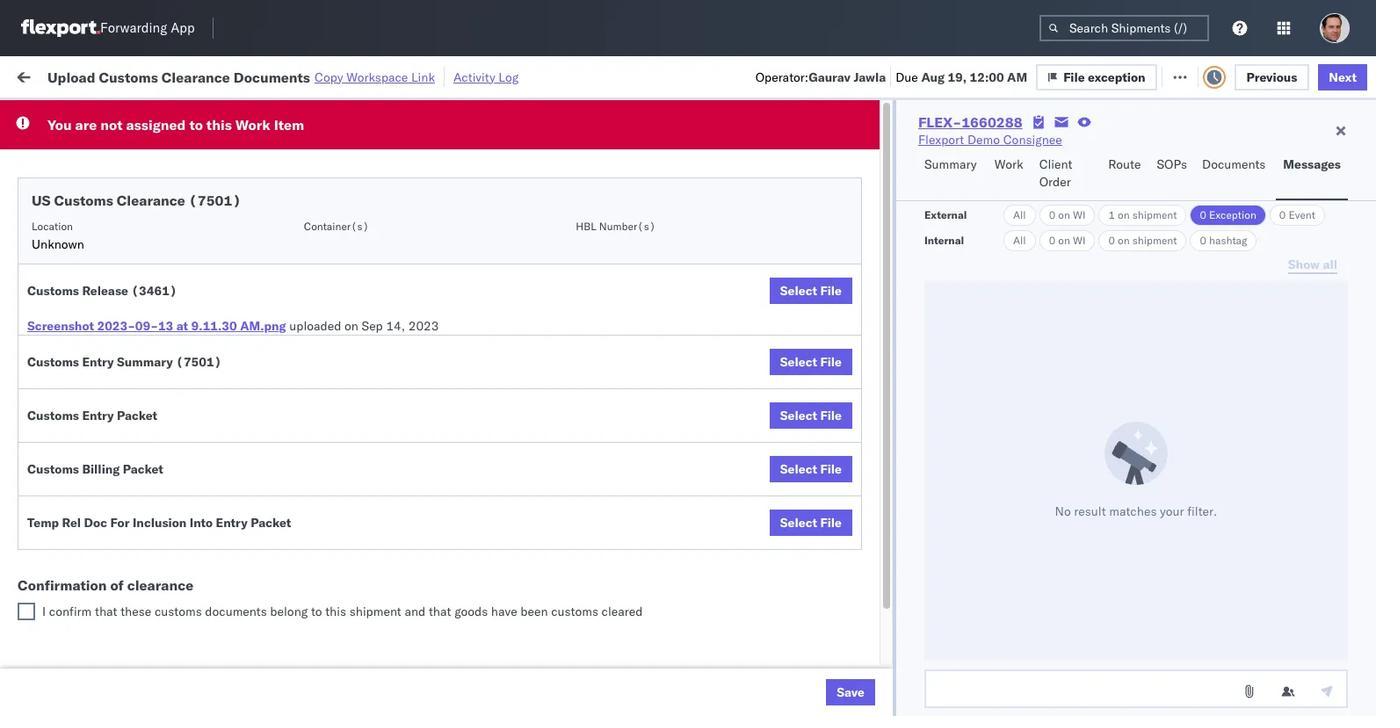 Task type: locate. For each thing, give the bounding box(es) containing it.
0 vertical spatial packet
[[117, 408, 157, 424]]

2 all button from the top
[[1004, 230, 1036, 251]]

integration for schedule pickup from rotterdam, netherlands
[[766, 640, 827, 656]]

1 vertical spatial integration
[[766, 640, 827, 656]]

2 lhuu7894563, uetu5238478 from the top
[[1083, 446, 1262, 462]]

flexport. image
[[21, 19, 100, 37]]

3 ceau7522281, hlxu6269489, hlxu8034992 from the top
[[1083, 292, 1355, 308]]

packet right 'billing'
[[123, 461, 163, 477]]

3 appointment from the top
[[144, 446, 216, 462]]

pickup inside the confirm pickup from los angeles, ca
[[89, 476, 126, 492]]

2022
[[414, 176, 444, 192], [414, 215, 444, 231], [414, 254, 444, 269], [414, 331, 444, 347], [413, 370, 443, 385], [413, 486, 444, 501], [414, 524, 445, 540]]

select for customs entry packet
[[780, 408, 817, 424]]

23, up 24,
[[391, 486, 410, 501]]

1 vertical spatial packet
[[123, 461, 163, 477]]

4 schedule delivery appointment from the top
[[40, 601, 216, 616]]

los inside the confirm pickup from los angeles, ca
[[159, 476, 178, 492]]

schedule pickup from los angeles, ca for first schedule pickup from los angeles, ca button from the bottom of the page
[[40, 669, 237, 703]]

mbl/mawb
[[1197, 143, 1258, 156]]

0 vertical spatial lhuu7894563, uetu5238478
[[1083, 408, 1262, 424]]

(7501) down you are not assigned to this work item
[[189, 192, 241, 209]]

this
[[206, 116, 232, 134], [325, 604, 346, 620]]

0 vertical spatial documents
[[234, 68, 310, 86]]

2 select from the top
[[780, 354, 817, 370]]

1 vertical spatial all button
[[1004, 230, 1036, 251]]

1 lagerfeld from the top
[[943, 602, 995, 617]]

0 horizontal spatial documents
[[40, 377, 104, 393]]

2 all from the top
[[1013, 234, 1026, 247]]

5 select from the top
[[780, 515, 817, 531]]

4 1846748 from the top
[[1008, 292, 1061, 308]]

5 ceau7522281, from the top
[[1083, 369, 1173, 385]]

0 horizontal spatial to
[[189, 116, 203, 134]]

documents for upload customs clearance documents
[[40, 377, 104, 393]]

7 ca from the top
[[40, 687, 57, 703]]

resize handle column header
[[251, 136, 272, 716], [446, 136, 468, 716], [508, 136, 529, 716], [622, 136, 643, 716], [736, 136, 758, 716], [912, 136, 933, 716], [1053, 136, 1074, 716], [1167, 136, 1188, 716], [1331, 136, 1352, 716]]

0 horizontal spatial client
[[652, 143, 681, 156]]

schedule delivery appointment link down workitem button
[[40, 174, 216, 192]]

summary down flexport
[[924, 156, 977, 172]]

--
[[1197, 679, 1212, 695]]

packet down "4:00"
[[251, 515, 291, 531]]

angeles, for schedule pickup from los angeles, ca link corresponding to first schedule pickup from los angeles, ca button from the bottom of the page
[[189, 669, 237, 685]]

schedule delivery appointment link up 2023-
[[40, 290, 216, 308]]

2 vertical spatial packet
[[251, 515, 291, 531]]

customs entry packet
[[27, 408, 157, 424]]

3 ceau7522281, from the top
[[1083, 292, 1173, 308]]

schedule delivery appointment
[[40, 175, 216, 191], [40, 291, 216, 307], [40, 446, 216, 462], [40, 601, 216, 616]]

0 horizontal spatial numbers
[[1083, 150, 1126, 163]]

1 1846748 from the top
[[1008, 176, 1061, 192]]

angeles, for schedule pickup from los angeles, ca link for 2nd schedule pickup from los angeles, ca button from the top of the page
[[189, 244, 237, 260]]

0 vertical spatial lagerfeld
[[943, 602, 995, 617]]

clearance for upload customs clearance documents copy workspace link
[[162, 68, 230, 86]]

schedule down confirmation
[[40, 601, 92, 616]]

schedule up us
[[40, 175, 92, 191]]

schedule pickup from los angeles, ca link for 2nd schedule pickup from los angeles, ca button from the top of the page
[[40, 243, 250, 278]]

wi left '1'
[[1073, 208, 1086, 221]]

message (0)
[[237, 68, 309, 84]]

1846748
[[1008, 176, 1061, 192], [1008, 215, 1061, 231], [1008, 254, 1061, 269], [1008, 292, 1061, 308]]

account down bookings test consignee
[[857, 602, 903, 617]]

1 vertical spatial lagerfeld
[[943, 640, 995, 656]]

upload customs clearance documents
[[40, 360, 192, 393]]

None checkbox
[[18, 603, 35, 620]]

1 horizontal spatial that
[[429, 604, 451, 620]]

dec left 24,
[[366, 524, 389, 540]]

integration
[[766, 602, 827, 617], [766, 640, 827, 656]]

pst, left jan
[[335, 602, 362, 617]]

mode
[[538, 143, 565, 156]]

pm down deadline
[[320, 215, 340, 231]]

(7501) for us customs clearance (7501)
[[189, 192, 241, 209]]

customs down 2023-
[[84, 360, 133, 376]]

pst,
[[343, 370, 369, 385], [335, 486, 362, 501], [336, 524, 363, 540], [335, 602, 362, 617]]

schedule down location
[[40, 244, 92, 260]]

hashtag
[[1209, 234, 1247, 247]]

2 account from the top
[[857, 640, 903, 656]]

los up clearance
[[166, 553, 185, 569]]

file for temp rel doc for inclusion into entry packet
[[820, 515, 842, 531]]

clearance for us customs clearance (7501)
[[117, 192, 185, 209]]

4, right container(s)
[[399, 215, 411, 231]]

0 horizontal spatial consignee
[[766, 143, 817, 156]]

los down upload customs clearance documents button
[[166, 399, 185, 414]]

0 vertical spatial lhuu7894563,
[[1083, 408, 1173, 424]]

1 account from the top
[[857, 602, 903, 617]]

5 select file button from the top
[[770, 510, 852, 536]]

0 vertical spatial work
[[192, 68, 223, 84]]

1 vertical spatial account
[[857, 640, 903, 656]]

0 vertical spatial test123456
[[1197, 215, 1271, 231]]

0 vertical spatial all
[[1013, 208, 1026, 221]]

1 karl from the top
[[917, 602, 940, 617]]

sops
[[1157, 156, 1187, 172]]

1 horizontal spatial at
[[350, 68, 361, 84]]

4 fcl from the top
[[577, 331, 599, 347]]

2 vertical spatial test123456
[[1197, 292, 1271, 308]]

documents inside upload customs clearance documents
[[40, 377, 104, 393]]

appointment up confirm pickup from los angeles, ca link
[[144, 446, 216, 462]]

1 vertical spatial integration test account - karl lagerfeld
[[766, 640, 995, 656]]

upload up by:
[[47, 68, 95, 86]]

consignee for bookings test consignee
[[847, 563, 906, 579]]

4 hlxu8034992 from the top
[[1269, 330, 1355, 346]]

resize handle column header for deadline
[[446, 136, 468, 716]]

ca down unknown
[[40, 261, 57, 277]]

2 vertical spatial clearance
[[136, 360, 192, 376]]

schedule delivery appointment link up the confirm pickup from los angeles, ca
[[40, 445, 216, 463]]

schedule delivery appointment for fourth schedule delivery appointment link from the bottom of the page
[[40, 175, 216, 191]]

0 vertical spatial upload
[[47, 68, 95, 86]]

test123456 for schedule pickup from los angeles, ca
[[1197, 215, 1271, 231]]

belong
[[270, 604, 308, 620]]

packet
[[117, 408, 157, 424], [123, 461, 163, 477], [251, 515, 291, 531]]

from
[[137, 205, 162, 221], [137, 244, 162, 260], [137, 321, 162, 337], [137, 399, 162, 414], [130, 476, 155, 492], [137, 553, 162, 569], [137, 631, 162, 646], [137, 669, 162, 685]]

4 resize handle column header from the left
[[622, 136, 643, 716]]

1 vertical spatial all
[[1013, 234, 1026, 247]]

customs inside upload customs clearance documents
[[84, 360, 133, 376]]

1 vertical spatial entry
[[82, 408, 114, 424]]

2 11:59 pm pdt, nov 4, 2022 from the top
[[283, 215, 444, 231]]

external
[[924, 208, 967, 221]]

client inside button
[[652, 143, 681, 156]]

summary down 09-
[[117, 354, 173, 370]]

select file
[[780, 283, 842, 299], [780, 354, 842, 370], [780, 408, 842, 424], [780, 461, 842, 477], [780, 515, 842, 531]]

doc
[[84, 515, 107, 531]]

schedule delivery appointment button down workitem button
[[40, 174, 216, 194]]

from up temp rel doc for inclusion into entry packet
[[130, 476, 155, 492]]

1 vertical spatial clearance
[[117, 192, 185, 209]]

schedule delivery appointment up 2023-
[[40, 291, 216, 307]]

log
[[499, 69, 519, 85]]

am right 6:00
[[313, 524, 333, 540]]

6 schedule pickup from los angeles, ca from the top
[[40, 669, 237, 703]]

angeles, inside the confirm pickup from los angeles, ca
[[181, 476, 230, 492]]

consignee up client order
[[1003, 132, 1062, 148]]

all for internal
[[1013, 234, 1026, 247]]

schedule delivery appointment down of
[[40, 601, 216, 616]]

operator:
[[755, 69, 809, 85]]

billing
[[82, 461, 120, 477]]

bookings test consignee
[[766, 563, 906, 579]]

select file button for temp rel doc for inclusion into entry packet
[[770, 510, 852, 536]]

demo
[[967, 132, 1000, 148]]

select file for customs entry summary (7501)
[[780, 354, 842, 370]]

1 ca from the top
[[40, 223, 57, 239]]

0 vertical spatial shipment
[[1133, 208, 1177, 221]]

documents
[[205, 604, 267, 620]]

action
[[1315, 68, 1353, 84]]

2 vertical spatial documents
[[40, 377, 104, 393]]

pdt, for schedule pickup from los angeles, ca link related to 4th schedule pickup from los angeles, ca button from the bottom
[[343, 331, 370, 347]]

schedule pickup from los angeles, ca link for 2nd schedule pickup from los angeles, ca button from the bottom of the page
[[40, 552, 250, 587]]

4 schedule pickup from los angeles, ca link from the top
[[40, 398, 250, 433]]

documents up exception
[[1202, 156, 1266, 172]]

client up order
[[1039, 156, 1072, 172]]

1 vertical spatial shipment
[[1133, 234, 1177, 247]]

schedule pickup from los angeles, ca link for first schedule pickup from los angeles, ca button from the bottom of the page
[[40, 668, 250, 703]]

1 vertical spatial dec
[[366, 524, 389, 540]]

integration up vandelay
[[766, 640, 827, 656]]

1 vertical spatial lhuu7894563, uetu5238478
[[1083, 446, 1262, 462]]

1 vertical spatial test123456
[[1197, 254, 1271, 269]]

app
[[171, 20, 195, 36]]

delivery for 6:00 am pst, dec 24, 2022
[[89, 523, 134, 539]]

from down these
[[137, 631, 162, 646]]

all button for external
[[1004, 205, 1036, 226]]

2 0 on wi from the top
[[1049, 234, 1086, 247]]

23, right jan
[[387, 602, 407, 617]]

filtered
[[18, 108, 60, 123]]

0 horizontal spatial that
[[95, 604, 117, 620]]

client left name
[[652, 143, 681, 156]]

1 all button from the top
[[1004, 205, 1036, 226]]

1 vertical spatial 0 on wi
[[1049, 234, 1086, 247]]

23,
[[391, 486, 410, 501], [387, 602, 407, 617]]

1 horizontal spatial summary
[[924, 156, 977, 172]]

7 fcl from the top
[[577, 602, 599, 617]]

karl
[[917, 602, 940, 617], [917, 640, 940, 656]]

schedule pickup from rotterdam, netherlands link
[[40, 630, 250, 665]]

flex-1660288 link
[[918, 113, 1023, 131]]

client for client order
[[1039, 156, 1072, 172]]

ca up i in the bottom of the page
[[40, 571, 57, 587]]

status : ready for work, blocked, in progress
[[96, 109, 319, 122]]

0 vertical spatial 23,
[[391, 486, 410, 501]]

0 horizontal spatial am
[[313, 524, 333, 540]]

exception
[[1209, 208, 1257, 221]]

1 vertical spatial work
[[235, 116, 270, 134]]

schedule inside schedule pickup from rotterdam, netherlands
[[40, 631, 92, 646]]

sops button
[[1150, 149, 1195, 200]]

2 vertical spatial lhuu7894563,
[[1083, 485, 1173, 501]]

select file for customs release (3461)
[[780, 283, 842, 299]]

entry down upload customs clearance documents
[[82, 408, 114, 424]]

2 ca from the top
[[40, 261, 57, 277]]

pst, down 4:00 pm pst, dec 23, 2022
[[336, 524, 363, 540]]

1 vertical spatial upload
[[40, 360, 80, 376]]

2 integration test account - karl lagerfeld from the top
[[766, 640, 995, 656]]

ca up temp
[[40, 493, 57, 509]]

2 integration from the top
[[766, 640, 827, 656]]

select file button for customs entry packet
[[770, 402, 852, 429]]

forwarding app
[[100, 20, 195, 36]]

2 schedule pickup from los angeles, ca link from the top
[[40, 243, 250, 278]]

0 vertical spatial wi
[[1073, 208, 1086, 221]]

confirm
[[40, 476, 85, 492], [40, 523, 85, 539]]

resize handle column header for mode
[[622, 136, 643, 716]]

23, for 2023
[[387, 602, 407, 617]]

los up (3461)
[[166, 244, 185, 260]]

appointment for 4th schedule delivery appointment link
[[144, 601, 216, 616]]

customs down clearance
[[155, 604, 202, 620]]

client inside button
[[1039, 156, 1072, 172]]

1 vertical spatial uetu5238478
[[1177, 446, 1262, 462]]

resize handle column header for container numbers
[[1167, 136, 1188, 716]]

2023 left goods
[[410, 602, 440, 617]]

select file button for customs billing packet
[[770, 456, 852, 482]]

event
[[1289, 208, 1315, 221]]

5 schedule pickup from los angeles, ca from the top
[[40, 553, 237, 587]]

3 ca from the top
[[40, 339, 57, 355]]

clearance inside upload customs clearance documents
[[136, 360, 192, 376]]

schedule up netherlands
[[40, 631, 92, 646]]

1 vertical spatial lhuu7894563,
[[1083, 446, 1173, 462]]

0 on shipment
[[1109, 234, 1177, 247]]

2 schedule pickup from los angeles, ca from the top
[[40, 244, 237, 277]]

1 horizontal spatial customs
[[551, 604, 598, 620]]

1 horizontal spatial numbers
[[1261, 143, 1304, 156]]

schedule down upload customs clearance documents
[[40, 399, 92, 414]]

2 select file from the top
[[780, 354, 842, 370]]

customs up the customs billing packet
[[27, 408, 79, 424]]

client order button
[[1032, 149, 1101, 200]]

2 vertical spatial work
[[995, 156, 1023, 172]]

dec up 6:00 am pst, dec 24, 2022 on the left bottom
[[365, 486, 388, 501]]

nov up 11:00 pm pst, nov 8, 2022
[[373, 331, 396, 347]]

schedule delivery appointment up "us customs clearance (7501)"
[[40, 175, 216, 191]]

5 hlxu8034992 from the top
[[1269, 369, 1355, 385]]

work
[[192, 68, 223, 84], [235, 116, 270, 134], [995, 156, 1023, 172]]

link
[[411, 69, 435, 85]]

documents button
[[1195, 149, 1276, 200]]

schedule left 2023-
[[40, 321, 92, 337]]

shipment for 1 on shipment
[[1133, 208, 1177, 221]]

schedule down the customs entry packet
[[40, 446, 92, 462]]

angeles, for schedule pickup from los angeles, ca link for sixth schedule pickup from los angeles, ca button from the bottom of the page
[[189, 205, 237, 221]]

nov
[[373, 176, 396, 192], [373, 215, 396, 231], [373, 254, 396, 269], [373, 331, 396, 347], [372, 370, 395, 385]]

shipment
[[1133, 208, 1177, 221], [1133, 234, 1177, 247], [349, 604, 401, 620]]

schedule
[[40, 175, 92, 191], [40, 205, 92, 221], [40, 244, 92, 260], [40, 291, 92, 307], [40, 321, 92, 337], [40, 399, 92, 414], [40, 446, 92, 462], [40, 553, 92, 569], [40, 601, 92, 616], [40, 631, 92, 646], [40, 669, 92, 685]]

confirmation
[[18, 576, 107, 594]]

no result matches your filter.
[[1055, 504, 1218, 519]]

2 appointment from the top
[[144, 291, 216, 307]]

test123456 for schedule delivery appointment
[[1197, 292, 1271, 308]]

that down confirmation of clearance
[[95, 604, 117, 620]]

1 appointment from the top
[[144, 175, 216, 191]]

1 vertical spatial documents
[[1202, 156, 1266, 172]]

ceau7522281,
[[1083, 214, 1173, 230], [1083, 253, 1173, 269], [1083, 292, 1173, 308], [1083, 330, 1173, 346], [1083, 369, 1173, 385]]

0 vertical spatial 0 on wi
[[1049, 208, 1086, 221]]

1 horizontal spatial consignee
[[847, 563, 906, 579]]

2 schedule delivery appointment from the top
[[40, 291, 216, 307]]

customs right been
[[551, 604, 598, 620]]

client name button
[[643, 140, 740, 157]]

4:00 pm pst, dec 23, 2022
[[283, 486, 444, 501]]

shipment down 1 on shipment
[[1133, 234, 1177, 247]]

entry right into
[[216, 515, 248, 531]]

3 pdt, from the top
[[343, 254, 370, 269]]

0 vertical spatial entry
[[82, 354, 114, 370]]

3 select file button from the top
[[770, 402, 852, 429]]

5 select file from the top
[[780, 515, 842, 531]]

integration test account - karl lagerfeld down bookings test consignee
[[766, 602, 995, 617]]

4, down 'deadline' button
[[399, 176, 411, 192]]

integration for schedule delivery appointment
[[766, 602, 827, 617]]

2 lagerfeld from the top
[[943, 640, 995, 656]]

from inside the confirm pickup from los angeles, ca
[[130, 476, 155, 492]]

schedule up screenshot
[[40, 291, 92, 307]]

4, up 14,
[[399, 254, 411, 269]]

los down workitem button
[[166, 205, 185, 221]]

1 uetu5238478 from the top
[[1177, 408, 1262, 424]]

1 vertical spatial wi
[[1073, 234, 1086, 247]]

documents up the customs entry packet
[[40, 377, 104, 393]]

0 vertical spatial (7501)
[[189, 192, 241, 209]]

1 horizontal spatial to
[[311, 604, 322, 620]]

5 ceau7522281, hlxu6269489, hlxu8034992 from the top
[[1083, 369, 1355, 385]]

1 ceau7522281, hlxu6269489, hlxu8034992 from the top
[[1083, 214, 1355, 230]]

4 schedule pickup from los angeles, ca from the top
[[40, 399, 237, 432]]

schedule pickup from los angeles, ca link for third schedule pickup from los angeles, ca button from the bottom
[[40, 398, 250, 433]]

(7501) down '9.11.30'
[[176, 354, 222, 370]]

filter.
[[1187, 504, 1218, 519]]

4 select file button from the top
[[770, 456, 852, 482]]

1 confirm from the top
[[40, 476, 85, 492]]

all
[[1013, 208, 1026, 221], [1013, 234, 1026, 247]]

deadline
[[283, 143, 326, 156]]

integration test account - karl lagerfeld for schedule delivery appointment
[[766, 602, 995, 617]]

activity
[[453, 69, 495, 85]]

6 resize handle column header from the left
[[912, 136, 933, 716]]

numbers inside container numbers
[[1083, 150, 1126, 163]]

3 select file from the top
[[780, 408, 842, 424]]

customs entry summary (7501)
[[27, 354, 222, 370]]

5 schedule from the top
[[40, 321, 92, 337]]

appointment down clearance
[[144, 601, 216, 616]]

operator: gaurav jawla
[[755, 69, 886, 85]]

lhuu7894563, uetu5238478 for schedule pickup from los angeles, ca
[[1083, 408, 1262, 424]]

deadline button
[[274, 140, 450, 157]]

0 horizontal spatial summary
[[117, 354, 173, 370]]

2 vertical spatial entry
[[216, 515, 248, 531]]

11:00 pm pst, nov 8, 2022
[[283, 370, 443, 385]]

ca down netherlands
[[40, 687, 57, 703]]

1 horizontal spatial documents
[[234, 68, 310, 86]]

from inside schedule pickup from rotterdam, netherlands
[[137, 631, 162, 646]]

schedule delivery appointment button up the confirm pickup from los angeles, ca
[[40, 445, 216, 464]]

1 vertical spatial to
[[311, 604, 322, 620]]

schedule pickup from los angeles, ca for sixth schedule pickup from los angeles, ca button from the bottom of the page
[[40, 205, 237, 239]]

1 lhuu7894563, uetu5238478 from the top
[[1083, 408, 1262, 424]]

schedule delivery appointment up the confirm pickup from los angeles, ca
[[40, 446, 216, 462]]

5 schedule pickup from los angeles, ca button from the top
[[40, 552, 250, 589]]

flex-1662119 button
[[942, 674, 1065, 699], [942, 674, 1065, 699]]

activity log
[[453, 69, 519, 85]]

schedule up confirmation
[[40, 553, 92, 569]]

confirm inside the confirm pickup from los angeles, ca
[[40, 476, 85, 492]]

4 schedule pickup from los angeles, ca button from the top
[[40, 398, 250, 435]]

2 ceau7522281, hlxu6269489, hlxu8034992 from the top
[[1083, 253, 1355, 269]]

los for 4th schedule pickup from los angeles, ca button from the bottom
[[166, 321, 185, 337]]

this right for
[[206, 116, 232, 134]]

select for customs billing packet
[[780, 461, 817, 477]]

upload down screenshot
[[40, 360, 80, 376]]

0 horizontal spatial this
[[206, 116, 232, 134]]

1 vertical spatial summary
[[117, 354, 173, 370]]

upload inside upload customs clearance documents
[[40, 360, 80, 376]]

select
[[780, 283, 817, 299], [780, 354, 817, 370], [780, 408, 817, 424], [780, 461, 817, 477], [780, 515, 817, 531]]

6:00 am pst, dec 24, 2022
[[283, 524, 445, 540]]

karl for schedule pickup from rotterdam, netherlands
[[917, 640, 940, 656]]

pm up container(s)
[[320, 176, 340, 192]]

5 ca from the top
[[40, 493, 57, 509]]

0 vertical spatial integration
[[766, 602, 827, 617]]

2 vertical spatial lhuu7894563, uetu5238478
[[1083, 485, 1262, 501]]

2 schedule pickup from los angeles, ca button from the top
[[40, 243, 250, 280]]

select file for customs entry packet
[[780, 408, 842, 424]]

None text field
[[924, 670, 1348, 708]]

los up 'inclusion'
[[159, 476, 178, 492]]

0 vertical spatial summary
[[924, 156, 977, 172]]

schedule pickup from los angeles, ca for 2nd schedule pickup from los angeles, ca button from the bottom of the page
[[40, 553, 237, 587]]

consignee right bookings
[[847, 563, 906, 579]]

1 vertical spatial 23,
[[387, 602, 407, 617]]

1 vertical spatial at
[[176, 318, 188, 334]]

0 vertical spatial account
[[857, 602, 903, 617]]

lagerfeld for schedule delivery appointment
[[943, 602, 995, 617]]

0 vertical spatial confirm
[[40, 476, 85, 492]]

entry down 2023-
[[82, 354, 114, 370]]

0 horizontal spatial customs
[[155, 604, 202, 620]]

1 all from the top
[[1013, 208, 1026, 221]]

to right for
[[189, 116, 203, 134]]

2 vertical spatial uetu5238478
[[1177, 485, 1262, 501]]

0 vertical spatial clearance
[[162, 68, 230, 86]]

upload customs clearance documents link
[[40, 359, 250, 394]]

from up (3461)
[[137, 244, 162, 260]]

work left item
[[235, 116, 270, 134]]

consignee inside button
[[766, 143, 817, 156]]

3 schedule pickup from los angeles, ca from the top
[[40, 321, 237, 355]]

appointment
[[144, 175, 216, 191], [144, 291, 216, 307], [144, 446, 216, 462], [144, 601, 216, 616]]

appointment up "us customs clearance (7501)"
[[144, 175, 216, 191]]

mode button
[[529, 140, 626, 157]]

account
[[857, 602, 903, 617], [857, 640, 903, 656]]

1 horizontal spatial client
[[1039, 156, 1072, 172]]

shipment up 0 on shipment on the right top
[[1133, 208, 1177, 221]]

2 that from the left
[[429, 604, 451, 620]]

4, right sep
[[399, 331, 411, 347]]

select file button for customs entry summary (7501)
[[770, 349, 852, 375]]

0 on wi
[[1049, 208, 1086, 221], [1049, 234, 1086, 247]]

3 hlxu8034992 from the top
[[1269, 292, 1355, 308]]

at left risk
[[350, 68, 361, 84]]

1 4, from the top
[[399, 176, 411, 192]]

am right the 12:00
[[1007, 69, 1027, 85]]

upload for upload customs clearance documents
[[40, 360, 80, 376]]

3 schedule delivery appointment link from the top
[[40, 445, 216, 463]]

angeles,
[[189, 205, 237, 221], [189, 244, 237, 260], [189, 321, 237, 337], [189, 399, 237, 414], [181, 476, 230, 492], [189, 553, 237, 569], [189, 669, 237, 685]]

activity log button
[[453, 67, 519, 87]]

los down schedule pickup from rotterdam, netherlands 'button'
[[166, 669, 185, 685]]

pst, up 6:00 am pst, dec 24, 2022 on the left bottom
[[335, 486, 362, 501]]

0 vertical spatial am
[[1007, 69, 1027, 85]]

clearance
[[162, 68, 230, 86], [117, 192, 185, 209], [136, 360, 192, 376]]

schedule pickup from los angeles, ca button
[[40, 204, 250, 241], [40, 243, 250, 280], [40, 320, 250, 357], [40, 398, 250, 435], [40, 552, 250, 589], [40, 668, 250, 705]]

1 schedule delivery appointment from the top
[[40, 175, 216, 191]]

1 vertical spatial confirm
[[40, 523, 85, 539]]

2 horizontal spatial work
[[995, 156, 1023, 172]]

1 horizontal spatial am
[[1007, 69, 1027, 85]]

Search Shipments (/) text field
[[1040, 15, 1209, 41]]

2 horizontal spatial consignee
[[1003, 132, 1062, 148]]

integration test account - karl lagerfeld up save "button" at bottom
[[766, 640, 995, 656]]

0 vertical spatial all button
[[1004, 205, 1036, 226]]

0 vertical spatial integration test account - karl lagerfeld
[[766, 602, 995, 617]]

and
[[405, 604, 426, 620]]

schedule delivery appointment button down of
[[40, 600, 216, 619]]

sep
[[362, 318, 383, 334]]

import work
[[149, 68, 223, 84]]

0 vertical spatial this
[[206, 116, 232, 134]]

select file for customs billing packet
[[780, 461, 842, 477]]

0 vertical spatial uetu5238478
[[1177, 408, 1262, 424]]

ca down us
[[40, 223, 57, 239]]

0 vertical spatial dec
[[365, 486, 388, 501]]

all button for internal
[[1004, 230, 1036, 251]]

i confirm that these customs documents belong to this shipment and that goods have been customs cleared
[[42, 604, 643, 620]]

0 vertical spatial karl
[[917, 602, 940, 617]]

1 schedule pickup from los angeles, ca from the top
[[40, 205, 237, 239]]

1 vertical spatial am
[[313, 524, 333, 540]]

am
[[1007, 69, 1027, 85], [313, 524, 333, 540]]

4 ceau7522281, hlxu6269489, hlxu8034992 from the top
[[1083, 330, 1355, 346]]

1 horizontal spatial this
[[325, 604, 346, 620]]

this left jan
[[325, 604, 346, 620]]

0 vertical spatial to
[[189, 116, 203, 134]]

(7501) for customs entry summary (7501)
[[176, 354, 222, 370]]

file for customs billing packet
[[820, 461, 842, 477]]

1 vertical spatial this
[[325, 604, 346, 620]]

client for client name
[[652, 143, 681, 156]]

pst, left 8,
[[343, 370, 369, 385]]

delivery inside button
[[89, 523, 134, 539]]

uetu5238478 for confirm pickup from los angeles, ca
[[1177, 485, 1262, 501]]

1 integration from the top
[[766, 602, 827, 617]]

1 vertical spatial (7501)
[[176, 354, 222, 370]]

work down flexport demo consignee link
[[995, 156, 1023, 172]]

3 11:59 from the top
[[283, 254, 317, 269]]

2 select file button from the top
[[770, 349, 852, 375]]

0 horizontal spatial work
[[192, 68, 223, 84]]

1 vertical spatial 2023
[[410, 602, 440, 617]]

schedule delivery appointment for second schedule delivery appointment link from the bottom
[[40, 446, 216, 462]]

1 vertical spatial karl
[[917, 640, 940, 656]]

2 wi from the top
[[1073, 234, 1086, 247]]



Task type: vqa. For each thing, say whether or not it's contained in the screenshot.
1st LHUU7894563, UETU5238478 from the bottom of the page
yes



Task type: describe. For each thing, give the bounding box(es) containing it.
confirm for confirm delivery
[[40, 523, 85, 539]]

forwarding app link
[[21, 19, 195, 37]]

3 flex-1846748 from the top
[[970, 254, 1061, 269]]

customs down screenshot
[[27, 354, 79, 370]]

nov left 8,
[[372, 370, 395, 385]]

3 schedule from the top
[[40, 244, 92, 260]]

2 ocean fcl from the top
[[538, 215, 599, 231]]

2 flex-1846748 from the top
[[970, 215, 1061, 231]]

i
[[42, 604, 46, 620]]

appointment for second schedule delivery appointment link from the bottom
[[144, 446, 216, 462]]

9 resize handle column header from the left
[[1331, 136, 1352, 716]]

from right 2023-
[[137, 321, 162, 337]]

confirm
[[49, 604, 92, 620]]

24,
[[392, 524, 411, 540]]

1 11:59 from the top
[[283, 176, 317, 192]]

order
[[1039, 174, 1071, 190]]

2 schedule delivery appointment button from the top
[[40, 290, 216, 310]]

1 flex-1846748 from the top
[[970, 176, 1061, 192]]

batch action button
[[1250, 63, 1365, 89]]

customs left 'billing'
[[27, 461, 79, 477]]

schedule pickup from los angeles, ca for 2nd schedule pickup from los angeles, ca button from the top of the page
[[40, 244, 237, 277]]

1
[[1109, 208, 1115, 221]]

confirm delivery link
[[40, 522, 134, 540]]

pm right 8:30
[[313, 602, 332, 617]]

confirmation of clearance
[[18, 576, 194, 594]]

5 fcl from the top
[[577, 370, 599, 385]]

temp rel doc for inclusion into entry packet
[[27, 515, 291, 531]]

4 schedule from the top
[[40, 291, 92, 307]]

confirm for confirm pickup from los angeles, ca
[[40, 476, 85, 492]]

dec for 24,
[[366, 524, 389, 540]]

gaurav
[[809, 69, 851, 85]]

2 vertical spatial shipment
[[349, 604, 401, 620]]

2 4, from the top
[[399, 215, 411, 231]]

0 vertical spatial at
[[350, 68, 361, 84]]

1662119
[[1008, 679, 1061, 695]]

screenshot 2023-09-13 at 9.11.30 am.png link
[[27, 317, 286, 335]]

2 horizontal spatial documents
[[1202, 156, 1266, 172]]

mbl/mawb numbers button
[[1188, 140, 1376, 157]]

wi for 0
[[1073, 234, 1086, 247]]

1 ocean fcl from the top
[[538, 176, 599, 192]]

upload for upload customs clearance documents copy workspace link
[[47, 68, 95, 86]]

1 11:59 pm pdt, nov 4, 2022 from the top
[[283, 176, 444, 192]]

packet for customs billing packet
[[123, 461, 163, 477]]

2 schedule from the top
[[40, 205, 92, 221]]

file for customs release (3461)
[[820, 283, 842, 299]]

23, for 2022
[[391, 486, 410, 501]]

resize handle column header for client name
[[736, 136, 758, 716]]

select file button for customs release (3461)
[[770, 278, 852, 304]]

1 schedule delivery appointment link from the top
[[40, 174, 216, 192]]

bookings
[[766, 563, 818, 579]]

in
[[263, 109, 273, 122]]

work button
[[988, 149, 1032, 200]]

schedule delivery appointment for 4th schedule delivery appointment link
[[40, 601, 216, 616]]

los for first schedule pickup from los angeles, ca button from the bottom of the page
[[166, 669, 185, 685]]

pm down container(s)
[[320, 254, 340, 269]]

abcd1234560
[[1083, 678, 1170, 694]]

schedule delivery appointment for second schedule delivery appointment link
[[40, 291, 216, 307]]

4 ceau7522281, from the top
[[1083, 330, 1173, 346]]

nov down 'deadline' button
[[373, 176, 396, 192]]

goods
[[454, 604, 488, 620]]

batch action
[[1277, 68, 1353, 84]]

name
[[683, 143, 711, 156]]

778 at risk
[[324, 68, 385, 84]]

9 schedule from the top
[[40, 601, 92, 616]]

09-
[[135, 318, 158, 334]]

release
[[82, 283, 128, 299]]

schedule pickup from los angeles, ca for third schedule pickup from los angeles, ca button from the bottom
[[40, 399, 237, 432]]

187
[[405, 68, 428, 84]]

customs up screenshot
[[27, 283, 79, 299]]

all for external
[[1013, 208, 1026, 221]]

schedule pickup from los angeles, ca link for sixth schedule pickup from los angeles, ca button from the bottom of the page
[[40, 204, 250, 239]]

file for customs entry summary (7501)
[[820, 354, 842, 370]]

2 lhuu7894563, from the top
[[1083, 446, 1173, 462]]

6 schedule pickup from los angeles, ca button from the top
[[40, 668, 250, 705]]

my work
[[18, 64, 96, 88]]

am.png
[[240, 318, 286, 334]]

resize handle column header for consignee
[[912, 136, 933, 716]]

summary button
[[917, 149, 988, 200]]

0 vertical spatial 2023
[[408, 318, 439, 334]]

7 ocean fcl from the top
[[538, 602, 599, 617]]

pst, for 6:00
[[336, 524, 363, 540]]

pm right "4:00"
[[313, 486, 332, 501]]

4 11:59 from the top
[[283, 331, 317, 347]]

5 hlxu6269489, from the top
[[1176, 369, 1266, 385]]

(0)
[[286, 68, 309, 84]]

pm right the "11:00"
[[320, 370, 340, 385]]

risk
[[364, 68, 385, 84]]

work inside button
[[995, 156, 1023, 172]]

2 schedule delivery appointment link from the top
[[40, 290, 216, 308]]

2 pdt, from the top
[[343, 215, 370, 231]]

ready
[[135, 109, 166, 122]]

4 ocean fcl from the top
[[538, 331, 599, 347]]

angeles, for confirm pickup from los angeles, ca link
[[181, 476, 230, 492]]

no
[[1055, 504, 1071, 519]]

customs up :
[[99, 68, 158, 86]]

4 schedule delivery appointment button from the top
[[40, 600, 216, 619]]

item
[[274, 116, 304, 134]]

2 uetu5238478 from the top
[[1177, 446, 1262, 462]]

from down upload customs clearance documents button
[[137, 399, 162, 414]]

los for 2nd schedule pickup from los angeles, ca button from the top of the page
[[166, 244, 185, 260]]

3 schedule pickup from los angeles, ca button from the top
[[40, 320, 250, 357]]

entry for packet
[[82, 408, 114, 424]]

vandelay west
[[766, 679, 848, 695]]

1 fcl from the top
[[577, 176, 599, 192]]

0 horizontal spatial at
[[176, 318, 188, 334]]

schedule pickup from los angeles, ca link for 4th schedule pickup from los angeles, ca button from the bottom
[[40, 320, 250, 355]]

3 resize handle column header from the left
[[508, 136, 529, 716]]

wi for 1
[[1073, 208, 1086, 221]]

work inside "button"
[[192, 68, 223, 84]]

previous button
[[1234, 64, 1310, 90]]

flexport demo consignee
[[918, 132, 1062, 148]]

11 schedule from the top
[[40, 669, 92, 685]]

6 schedule from the top
[[40, 399, 92, 414]]

14,
[[386, 318, 405, 334]]

0 on wi for 1
[[1049, 208, 1086, 221]]

Search Work text field
[[785, 63, 976, 89]]

2 1846748 from the top
[[1008, 215, 1061, 231]]

6 ocean fcl from the top
[[538, 486, 599, 501]]

1 schedule pickup from los angeles, ca button from the top
[[40, 204, 250, 241]]

select file for temp rel doc for inclusion into entry packet
[[780, 515, 842, 531]]

matches
[[1109, 504, 1157, 519]]

angeles, for schedule pickup from los angeles, ca link associated with 2nd schedule pickup from los angeles, ca button from the bottom of the page
[[189, 553, 237, 569]]

flex id button
[[933, 140, 1056, 157]]

3 ocean fcl from the top
[[538, 254, 599, 269]]

lhuu7894563, for confirm pickup from los angeles, ca
[[1083, 485, 1173, 501]]

file for customs entry packet
[[820, 408, 842, 424]]

karl for schedule delivery appointment
[[917, 602, 940, 617]]

3 11:59 pm pdt, nov 4, 2022 from the top
[[283, 254, 444, 269]]

select for temp rel doc for inclusion into entry packet
[[780, 515, 817, 531]]

6 ca from the top
[[40, 571, 57, 587]]

pickup inside schedule pickup from rotterdam, netherlands
[[96, 631, 134, 646]]

3 1846748 from the top
[[1008, 254, 1061, 269]]

3 schedule delivery appointment button from the top
[[40, 445, 216, 464]]

documents for upload customs clearance documents copy workspace link
[[234, 68, 310, 86]]

import work button
[[142, 56, 230, 96]]

1660288
[[962, 113, 1023, 131]]

packet for customs entry packet
[[117, 408, 157, 424]]

resize handle column header for flex id
[[1053, 136, 1074, 716]]

confirm delivery
[[40, 523, 134, 539]]

import
[[149, 68, 189, 84]]

11:00
[[283, 370, 317, 385]]

4 schedule delivery appointment link from the top
[[40, 600, 216, 617]]

8 schedule from the top
[[40, 553, 92, 569]]

dec for 23,
[[365, 486, 388, 501]]

13
[[158, 318, 173, 334]]

lhuu7894563, for schedule pickup from los angeles, ca
[[1083, 408, 1173, 424]]

location
[[32, 220, 73, 233]]

pdt, for schedule pickup from los angeles, ca link for 2nd schedule pickup from los angeles, ca button from the top of the page
[[343, 254, 370, 269]]

confirm pickup from los angeles, ca link
[[40, 475, 250, 510]]

angeles, for schedule pickup from los angeles, ca link related to 4th schedule pickup from los angeles, ca button from the bottom
[[189, 321, 237, 337]]

customs up location
[[54, 192, 113, 209]]

account for schedule pickup from rotterdam, netherlands
[[857, 640, 903, 656]]

have
[[491, 604, 517, 620]]

:
[[127, 109, 130, 122]]

jan
[[365, 602, 384, 617]]

client name
[[652, 143, 711, 156]]

numbers for mbl/mawb numbers
[[1261, 143, 1304, 156]]

1 ceau7522281, from the top
[[1083, 214, 1173, 230]]

appointment for fourth schedule delivery appointment link from the bottom of the page
[[144, 175, 216, 191]]

nov up 14,
[[373, 254, 396, 269]]

1 hlxu8034992 from the top
[[1269, 214, 1355, 230]]

screenshot 2023-09-13 at 9.11.30 am.png uploaded on sep 14, 2023
[[27, 318, 439, 334]]

us customs clearance (7501)
[[32, 192, 241, 209]]

6 fcl from the top
[[577, 486, 599, 501]]

0 event
[[1279, 208, 1315, 221]]

route
[[1108, 156, 1141, 172]]

4 11:59 pm pdt, nov 4, 2022 from the top
[[283, 331, 444, 347]]

1 on shipment
[[1109, 208, 1177, 221]]

internal
[[924, 234, 964, 247]]

numbers for container numbers
[[1083, 150, 1126, 163]]

pdt, for fourth schedule delivery appointment link from the bottom of the page
[[343, 176, 370, 192]]

into
[[190, 515, 213, 531]]

container numbers button
[[1074, 133, 1171, 164]]

2 hlxu8034992 from the top
[[1269, 253, 1355, 269]]

resize handle column header for workitem
[[251, 136, 272, 716]]

id
[[965, 143, 975, 156]]

pm left sep
[[320, 331, 340, 347]]

netherlands
[[40, 648, 109, 664]]

account for schedule delivery appointment
[[857, 602, 903, 617]]

1 customs from the left
[[155, 604, 202, 620]]

2023-
[[97, 318, 135, 334]]

1 schedule from the top
[[40, 175, 92, 191]]

delivery for 8:30 pm pst, jan 23, 2023
[[96, 601, 141, 616]]

3 4, from the top
[[399, 254, 411, 269]]

8:30
[[283, 602, 310, 617]]

from down workitem button
[[137, 205, 162, 221]]

next button
[[1318, 64, 1367, 90]]

2 hlxu6269489, from the top
[[1176, 253, 1266, 269]]

cleared
[[602, 604, 643, 620]]

clearance for upload customs clearance documents
[[136, 360, 192, 376]]

select for customs release (3461)
[[780, 283, 817, 299]]

consignee button
[[758, 140, 916, 157]]

ca inside the confirm pickup from los angeles, ca
[[40, 493, 57, 509]]

these
[[121, 604, 151, 620]]

save
[[837, 685, 865, 700]]

vandelay
[[766, 679, 817, 695]]

appointment for second schedule delivery appointment link
[[144, 291, 216, 307]]

2 11:59 from the top
[[283, 215, 317, 231]]

1 that from the left
[[95, 604, 117, 620]]

pst, for 8:30
[[335, 602, 362, 617]]

0 exception
[[1200, 208, 1257, 221]]

my
[[18, 64, 46, 88]]

los for sixth schedule pickup from los angeles, ca button from the bottom of the page
[[166, 205, 185, 221]]

from up clearance
[[137, 553, 162, 569]]

assigned
[[126, 116, 186, 134]]

shipment for 0 on shipment
[[1133, 234, 1177, 247]]

blocked,
[[216, 109, 260, 122]]

next
[[1329, 69, 1357, 85]]

from down schedule pickup from rotterdam, netherlands 'button'
[[137, 669, 162, 685]]

1 schedule delivery appointment button from the top
[[40, 174, 216, 194]]

5 ocean fcl from the top
[[538, 370, 599, 385]]

19,
[[948, 69, 967, 85]]

0 on wi for 0
[[1049, 234, 1086, 247]]

save button
[[826, 679, 875, 706]]

uetu5238478 for schedule pickup from los angeles, ca
[[1177, 408, 1262, 424]]

schedule pickup from rotterdam, netherlands
[[40, 631, 228, 664]]

schedule pickup from los angeles, ca for 4th schedule pickup from los angeles, ca button from the bottom
[[40, 321, 237, 355]]

location unknown
[[32, 220, 84, 252]]

2 customs from the left
[[551, 604, 598, 620]]

confirm pickup from los angeles, ca button
[[40, 475, 250, 512]]

consignee for flexport demo consignee
[[1003, 132, 1062, 148]]

4 4, from the top
[[399, 331, 411, 347]]

2 ceau7522281, from the top
[[1083, 253, 1173, 269]]

been
[[520, 604, 548, 620]]

by:
[[64, 108, 81, 123]]

3 hlxu6269489, from the top
[[1176, 292, 1266, 308]]

summary inside "button"
[[924, 156, 977, 172]]

1 horizontal spatial work
[[235, 116, 270, 134]]

2 test123456 from the top
[[1197, 254, 1271, 269]]

angeles, for schedule pickup from los angeles, ca link for third schedule pickup from los angeles, ca button from the bottom
[[189, 399, 237, 414]]

nov right container(s)
[[373, 215, 396, 231]]

2 fcl from the top
[[577, 215, 599, 231]]

los for third schedule pickup from los angeles, ca button from the bottom
[[166, 399, 185, 414]]

3 fcl from the top
[[577, 254, 599, 269]]

mbl/mawb numbers
[[1197, 143, 1304, 156]]

result
[[1074, 504, 1106, 519]]

1 hlxu6269489, from the top
[[1176, 214, 1266, 230]]

7 schedule from the top
[[40, 446, 92, 462]]

4 ca from the top
[[40, 416, 57, 432]]

los for confirm pickup from los angeles, ca button
[[159, 476, 178, 492]]

are
[[75, 116, 97, 134]]

previous
[[1247, 69, 1297, 85]]

4 flex-1846748 from the top
[[970, 292, 1061, 308]]

flex id
[[942, 143, 975, 156]]

4 hlxu6269489, from the top
[[1176, 330, 1266, 346]]



